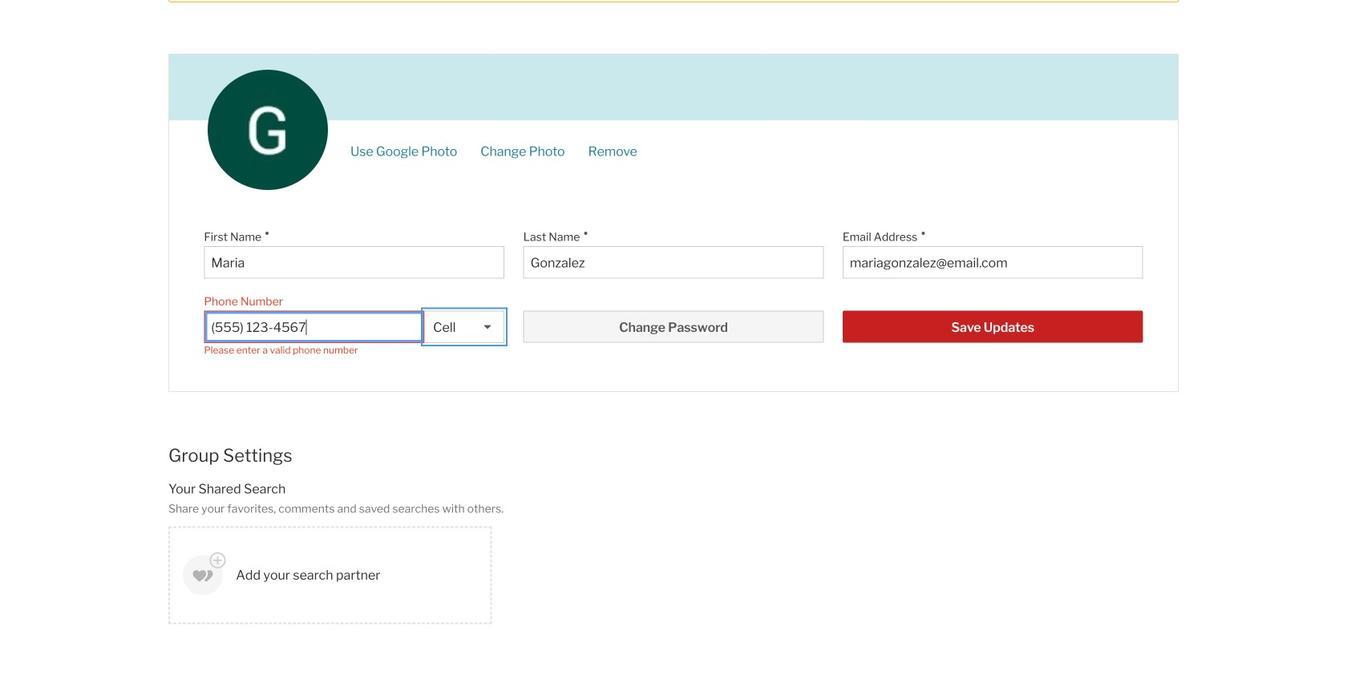 Task type: vqa. For each thing, say whether or not it's contained in the screenshot.
top 389K
no



Task type: locate. For each thing, give the bounding box(es) containing it.
section
[[168, 0, 1179, 2]]

Last Name text field
[[531, 255, 817, 271]]

Phone Number telephone field
[[211, 319, 417, 335]]



Task type: describe. For each thing, give the bounding box(es) containing it.
first name. required field. element
[[204, 222, 497, 246]]

phone number element
[[204, 287, 416, 311]]

email address. required field. element
[[843, 222, 1135, 246]]

last name. required field. element
[[523, 222, 816, 246]]

First Name text field
[[211, 255, 497, 271]]

Email Address email field
[[850, 255, 1136, 271]]



